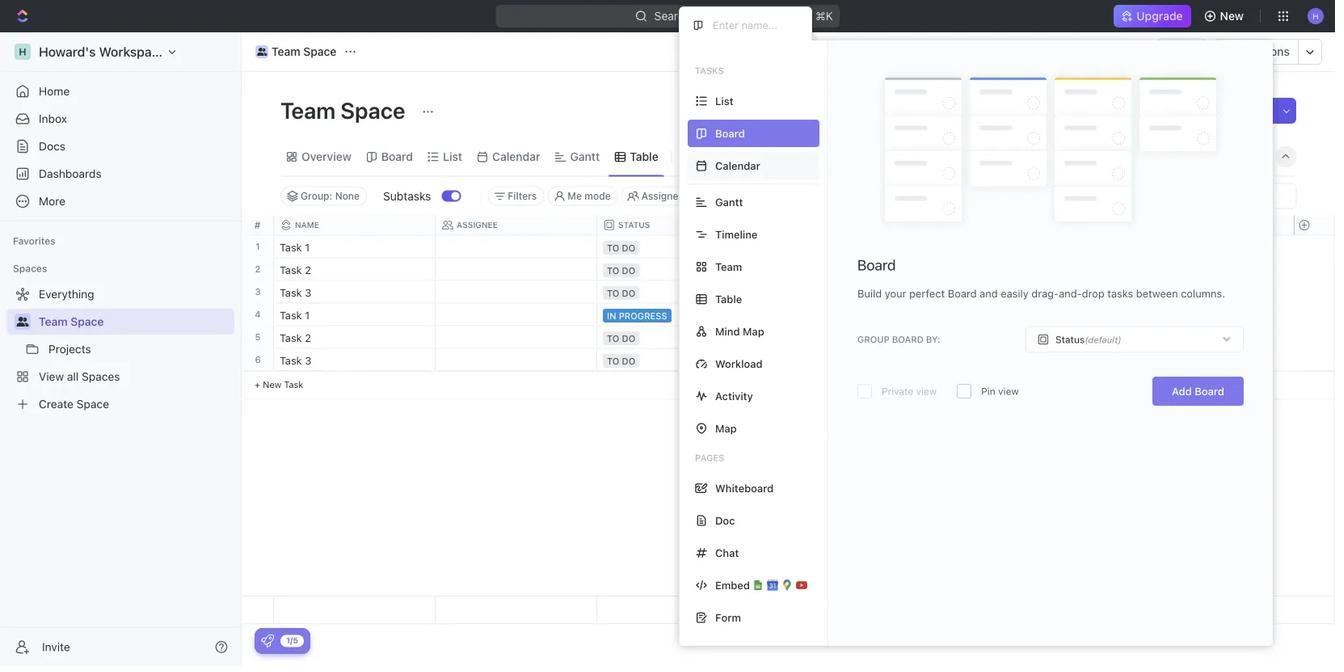Task type: describe. For each thing, give the bounding box(es) containing it.
upgrade
[[1137, 9, 1183, 23]]

docs link
[[6, 133, 234, 159]]

and
[[980, 287, 998, 300]]

task 2
[[280, 331, 311, 344]]

team down timeline at the top
[[715, 261, 742, 273]]

activity
[[715, 390, 753, 402]]

to for 4th to do 'cell' from the bottom
[[607, 265, 620, 276]]

1 to do cell from the top
[[597, 236, 759, 257]]

2 task 3 from the top
[[280, 354, 311, 366]]

3 for first to do 'cell' from the bottom of the page
[[305, 354, 311, 366]]

upgrade link
[[1114, 5, 1191, 27]]

build your perfect board and easily drag-and-drop tasks between columns.
[[858, 287, 1225, 300]]

mind map
[[715, 325, 764, 337]]

assignees button
[[621, 186, 697, 206]]

drop
[[1082, 287, 1105, 300]]

to do for first to do 'cell' from the bottom of the page
[[607, 356, 636, 366]]

perfect
[[909, 287, 945, 300]]

do for 3rd to do 'cell'
[[622, 288, 636, 298]]

in
[[607, 310, 616, 321]]

show closed
[[720, 190, 779, 202]]

⌘k
[[815, 9, 833, 23]]

2 for 1
[[255, 264, 261, 274]]

‎task 2
[[280, 263, 311, 276]]

new for new
[[1220, 9, 1244, 23]]

row group containing 1 2 3 4 5 6
[[242, 236, 274, 400]]

progress
[[619, 310, 667, 321]]

to do for fourth to do 'cell'
[[607, 333, 636, 344]]

task for fourth to do 'cell'
[[280, 331, 302, 344]]

subtasks
[[383, 189, 431, 202]]

1 horizontal spatial team space link
[[251, 42, 341, 61]]

search button
[[1058, 145, 1121, 168]]

favorites button
[[6, 231, 62, 251]]

mind
[[715, 325, 740, 337]]

do for fifth to do 'cell' from the bottom
[[622, 242, 636, 253]]

view button
[[679, 138, 731, 176]]

view for pin view
[[998, 386, 1019, 397]]

press space to select this row. row containing ‎task 1
[[274, 236, 1082, 258]]

dashboards
[[39, 167, 102, 180]]

task 1
[[280, 309, 310, 321]]

press space to select this row. row containing task 2
[[274, 326, 1082, 351]]

1 horizontal spatial table
[[715, 293, 742, 305]]

0 horizontal spatial calendar
[[492, 150, 540, 163]]

0 horizontal spatial table
[[630, 150, 659, 163]]

between
[[1136, 287, 1178, 300]]

list link
[[440, 145, 462, 168]]

workload
[[715, 358, 763, 370]]

space inside team space tree
[[71, 315, 104, 328]]

to do for 3rd to do 'cell'
[[607, 288, 636, 298]]

1 for task 1
[[305, 309, 310, 321]]

your
[[885, 287, 907, 300]]

group
[[858, 334, 890, 345]]

add board
[[1172, 385, 1225, 397]]

to do for 4th to do 'cell' from the bottom
[[607, 265, 636, 276]]

‎task 1
[[280, 241, 310, 253]]

#
[[254, 219, 261, 231]]

customize button
[[1177, 145, 1259, 168]]

sidebar navigation
[[0, 32, 242, 666]]

inbox
[[39, 112, 67, 125]]

dashboards link
[[6, 161, 234, 187]]

4 to do cell from the top
[[597, 326, 759, 348]]

status
[[1056, 334, 1085, 345]]

overview link
[[298, 145, 351, 168]]

set priority image
[[918, 282, 942, 306]]

5 to do cell from the top
[[597, 349, 759, 371]]

pages
[[695, 453, 724, 463]]

to for first to do 'cell' from the bottom of the page
[[607, 356, 620, 366]]

group board by:
[[858, 334, 940, 345]]

1 horizontal spatial map
[[743, 325, 764, 337]]

view for private view
[[916, 386, 937, 397]]

Search tasks... text field
[[1134, 184, 1296, 208]]

4
[[255, 309, 261, 320]]

home link
[[6, 78, 234, 104]]

3 for 3rd to do 'cell'
[[305, 286, 311, 298]]

chat
[[715, 547, 739, 559]]

2 to do cell from the top
[[597, 258, 759, 280]]

press space to select this row. row containing 3
[[242, 281, 274, 304]]

1 vertical spatial space
[[341, 97, 405, 123]]

form
[[715, 611, 741, 624]]

to do for fifth to do 'cell' from the bottom
[[607, 242, 636, 253]]

6
[[255, 354, 261, 365]]

task for 3rd to do 'cell'
[[280, 286, 302, 298]]

view
[[700, 150, 726, 163]]

1 horizontal spatial space
[[303, 45, 337, 58]]

1 vertical spatial gantt
[[715, 196, 743, 208]]

team up overview link
[[280, 97, 336, 123]]

inbox link
[[6, 106, 234, 132]]

to for 3rd to do 'cell'
[[607, 288, 620, 298]]

press space to select this row. row containing 1
[[242, 236, 274, 258]]

spaces
[[13, 263, 47, 274]]

search
[[1079, 150, 1116, 163]]

pin
[[981, 386, 996, 397]]

0 horizontal spatial map
[[715, 422, 737, 434]]

automations
[[1222, 45, 1290, 58]]

5
[[255, 332, 261, 342]]

new task
[[263, 379, 303, 390]]

easily
[[1001, 287, 1029, 300]]

table link
[[627, 145, 659, 168]]

in progress
[[607, 310, 667, 321]]



Task type: locate. For each thing, give the bounding box(es) containing it.
0 vertical spatial task 3
[[280, 286, 311, 298]]

2 inside '1 2 3 4 5 6'
[[255, 264, 261, 274]]

add for add board
[[1172, 385, 1192, 397]]

0 vertical spatial ‎task
[[280, 241, 302, 253]]

Enter name... field
[[711, 18, 799, 32]]

4 to do from the top
[[607, 333, 636, 344]]

private view
[[882, 386, 937, 397]]

add for add task
[[1218, 104, 1240, 117]]

team inside tree
[[39, 315, 68, 328]]

pin view
[[981, 386, 1019, 397]]

add task button
[[1209, 98, 1277, 124]]

3 down ‎task 2
[[305, 286, 311, 298]]

3 to do cell from the top
[[597, 281, 759, 303]]

0 horizontal spatial gantt
[[570, 150, 600, 163]]

‎task down ‎task 1
[[280, 263, 302, 276]]

3
[[305, 286, 311, 298], [255, 287, 261, 297], [305, 354, 311, 366]]

press space to select this row. row containing ‎task 2
[[274, 258, 1082, 281]]

4 to from the top
[[607, 333, 620, 344]]

hide button
[[800, 186, 835, 206]]

search...
[[654, 9, 700, 23]]

team space right user group icon
[[272, 45, 337, 58]]

0 vertical spatial hide
[[1144, 150, 1169, 163]]

2 left ‎task 2
[[255, 264, 261, 274]]

build
[[858, 287, 882, 300]]

task 3 down ‎task 2
[[280, 286, 311, 298]]

0 vertical spatial set priority element
[[918, 282, 942, 306]]

tasks
[[1108, 287, 1133, 300]]

task for first to do 'cell' from the bottom of the page
[[280, 354, 302, 366]]

2 down ‎task 1
[[305, 263, 311, 276]]

list down tasks
[[715, 95, 734, 107]]

2 to from the top
[[607, 265, 620, 276]]

3 down task 2
[[305, 354, 311, 366]]

1 horizontal spatial hide
[[1144, 150, 1169, 163]]

1 2 3 4 5 6
[[255, 241, 261, 365]]

1 vertical spatial add
[[1172, 385, 1192, 397]]

team space inside tree
[[39, 315, 104, 328]]

2 view from the left
[[998, 386, 1019, 397]]

0 horizontal spatial new
[[263, 379, 282, 390]]

task 3 down task 2
[[280, 354, 311, 366]]

view right private
[[916, 386, 937, 397]]

calendar right list link
[[492, 150, 540, 163]]

assignees
[[642, 190, 689, 202]]

2 for task
[[305, 331, 311, 344]]

1 vertical spatial task 3
[[280, 354, 311, 366]]

new inside button
[[1220, 9, 1244, 23]]

1 ‎task from the top
[[280, 241, 302, 253]]

5 to from the top
[[607, 356, 620, 366]]

user group image
[[17, 317, 29, 327]]

new up automations
[[1220, 9, 1244, 23]]

user group image
[[257, 48, 267, 56]]

2 for ‎task
[[305, 263, 311, 276]]

hide
[[1144, 150, 1169, 163], [807, 190, 828, 202]]

0 vertical spatial team space link
[[251, 42, 341, 61]]

to do cell
[[597, 236, 759, 257], [597, 258, 759, 280], [597, 281, 759, 303], [597, 326, 759, 348], [597, 349, 759, 371]]

(default)
[[1085, 335, 1122, 345]]

1 vertical spatial team space
[[280, 97, 410, 123]]

1 horizontal spatial gantt
[[715, 196, 743, 208]]

1 to do from the top
[[607, 242, 636, 253]]

0 vertical spatial map
[[743, 325, 764, 337]]

0 horizontal spatial space
[[71, 315, 104, 328]]

1 task 3 from the top
[[280, 286, 311, 298]]

‎task for ‎task 1
[[280, 241, 302, 253]]

2 vertical spatial team space
[[39, 315, 104, 328]]

row group containing ‎task 1
[[274, 236, 1082, 400]]

team space right user group image
[[39, 315, 104, 328]]

to for fifth to do 'cell' from the bottom
[[607, 242, 620, 253]]

do for first to do 'cell' from the bottom of the page
[[622, 356, 636, 366]]

view right pin
[[998, 386, 1019, 397]]

set priority element
[[918, 282, 942, 306], [918, 327, 942, 351]]

embed
[[715, 579, 750, 591]]

1 vertical spatial ‎task
[[280, 263, 302, 276]]

doc
[[715, 514, 735, 527]]

1 down #
[[256, 241, 260, 252]]

space right user group icon
[[303, 45, 337, 58]]

columns.
[[1181, 287, 1225, 300]]

onboarding checklist button image
[[261, 635, 274, 647]]

0 vertical spatial table
[[630, 150, 659, 163]]

1 for ‎task 1
[[305, 241, 310, 253]]

1 set priority element from the top
[[918, 282, 942, 306]]

private
[[882, 386, 914, 397]]

add inside button
[[1218, 104, 1240, 117]]

hide inside hide dropdown button
[[1144, 150, 1169, 163]]

5 do from the top
[[622, 356, 636, 366]]

space right user group image
[[71, 315, 104, 328]]

hide right closed
[[807, 190, 828, 202]]

gantt left table link
[[570, 150, 600, 163]]

hide right search
[[1144, 150, 1169, 163]]

map down activity
[[715, 422, 737, 434]]

1 vertical spatial new
[[263, 379, 282, 390]]

0 vertical spatial list
[[715, 95, 734, 107]]

team space link
[[251, 42, 341, 61], [39, 309, 231, 335]]

map right the mind
[[743, 325, 764, 337]]

add
[[1218, 104, 1240, 117], [1172, 385, 1192, 397]]

press space to select this row. row containing 6
[[242, 349, 274, 371]]

0 horizontal spatial hide
[[807, 190, 828, 202]]

space up board "link"
[[341, 97, 405, 123]]

2 horizontal spatial space
[[341, 97, 405, 123]]

press space to select this row. row containing 2
[[242, 258, 274, 281]]

hide inside hide button
[[807, 190, 828, 202]]

invite
[[42, 640, 70, 653]]

docs
[[39, 139, 65, 153]]

3 inside '1 2 3 4 5 6'
[[255, 287, 261, 297]]

2 vertical spatial space
[[71, 315, 104, 328]]

status (default)
[[1056, 334, 1122, 345]]

new inside grid
[[263, 379, 282, 390]]

2
[[305, 263, 311, 276], [255, 264, 261, 274], [305, 331, 311, 344]]

1 horizontal spatial list
[[715, 95, 734, 107]]

board
[[892, 334, 924, 345]]

4 do from the top
[[622, 333, 636, 344]]

1 vertical spatial map
[[715, 422, 737, 434]]

3 to do from the top
[[607, 288, 636, 298]]

0 horizontal spatial view
[[916, 386, 937, 397]]

set priority element for 2
[[918, 327, 942, 351]]

1 vertical spatial table
[[715, 293, 742, 305]]

drag-
[[1032, 287, 1059, 300]]

1 do from the top
[[622, 242, 636, 253]]

1
[[305, 241, 310, 253], [256, 241, 260, 252], [305, 309, 310, 321]]

2 to do from the top
[[607, 265, 636, 276]]

set priority element down set priority image
[[918, 327, 942, 351]]

do for fourth to do 'cell'
[[622, 333, 636, 344]]

to do
[[607, 242, 636, 253], [607, 265, 636, 276], [607, 288, 636, 298], [607, 333, 636, 344], [607, 356, 636, 366]]

0 horizontal spatial team space link
[[39, 309, 231, 335]]

new button
[[1198, 3, 1254, 29]]

team space
[[272, 45, 337, 58], [280, 97, 410, 123], [39, 315, 104, 328]]

new down task 2
[[263, 379, 282, 390]]

onboarding checklist button element
[[261, 635, 274, 647]]

task for in progress cell
[[280, 309, 302, 321]]

1 horizontal spatial calendar
[[715, 160, 760, 172]]

list
[[715, 95, 734, 107], [443, 150, 462, 163]]

press space to select this row. row
[[242, 236, 274, 258], [274, 236, 1082, 258], [242, 258, 274, 281], [274, 258, 1082, 281], [242, 281, 274, 304], [274, 281, 1082, 306], [242, 304, 274, 326], [274, 304, 1082, 329], [242, 326, 274, 349], [274, 326, 1082, 351], [242, 349, 274, 371], [274, 349, 1082, 374], [274, 597, 1082, 624]]

‎task
[[280, 241, 302, 253], [280, 263, 302, 276]]

board link
[[378, 145, 413, 168]]

cell
[[436, 236, 597, 257], [759, 236, 921, 257], [921, 236, 1082, 257], [436, 258, 597, 280], [759, 258, 921, 280], [921, 258, 1082, 280], [436, 281, 597, 303], [759, 281, 921, 303], [436, 304, 597, 325], [759, 304, 921, 325], [436, 326, 597, 348], [759, 326, 921, 348], [436, 349, 597, 371], [759, 349, 921, 371], [921, 597, 1082, 623]]

table up assignees button
[[630, 150, 659, 163]]

task inside button
[[1243, 104, 1267, 117]]

grid
[[242, 215, 1335, 624]]

to
[[607, 242, 620, 253], [607, 265, 620, 276], [607, 288, 620, 298], [607, 333, 620, 344], [607, 356, 620, 366]]

set priority image
[[918, 327, 942, 351]]

closed
[[748, 190, 779, 202]]

set priority element for 3
[[918, 282, 942, 306]]

1 to from the top
[[607, 242, 620, 253]]

row
[[274, 215, 1082, 235]]

press space to select this row. row containing 4
[[242, 304, 274, 326]]

whiteboard
[[715, 482, 774, 494]]

set priority element inside press space to select this row. row
[[918, 327, 942, 351]]

new
[[1220, 9, 1244, 23], [263, 379, 282, 390]]

favorites
[[13, 235, 56, 247]]

1 horizontal spatial view
[[998, 386, 1019, 397]]

calendar
[[492, 150, 540, 163], [715, 160, 760, 172]]

timeline
[[715, 228, 758, 240]]

show closed button
[[700, 186, 787, 206]]

table up the mind
[[715, 293, 742, 305]]

0 vertical spatial space
[[303, 45, 337, 58]]

calendar link
[[489, 145, 540, 168]]

overview
[[301, 150, 351, 163]]

5 to do from the top
[[607, 356, 636, 366]]

gantt
[[570, 150, 600, 163], [715, 196, 743, 208]]

automations button
[[1214, 40, 1298, 64]]

by:
[[926, 334, 940, 345]]

1 vertical spatial team space link
[[39, 309, 231, 335]]

0 vertical spatial gantt
[[570, 150, 600, 163]]

0 vertical spatial team space
[[272, 45, 337, 58]]

home
[[39, 84, 70, 98]]

table
[[630, 150, 659, 163], [715, 293, 742, 305]]

1 vertical spatial hide
[[807, 190, 828, 202]]

team right user group image
[[39, 315, 68, 328]]

and-
[[1059, 287, 1082, 300]]

2 down task 1
[[305, 331, 311, 344]]

3 to from the top
[[607, 288, 620, 298]]

team space link inside tree
[[39, 309, 231, 335]]

space
[[303, 45, 337, 58], [341, 97, 405, 123], [71, 315, 104, 328]]

calendar up show
[[715, 160, 760, 172]]

task
[[1243, 104, 1267, 117], [280, 286, 302, 298], [280, 309, 302, 321], [280, 331, 302, 344], [280, 354, 302, 366], [284, 379, 303, 390]]

1 up task 2
[[305, 309, 310, 321]]

1 view from the left
[[916, 386, 937, 397]]

tasks
[[695, 65, 724, 76]]

customize
[[1198, 150, 1254, 163]]

1 horizontal spatial add
[[1218, 104, 1240, 117]]

1 vertical spatial set priority element
[[918, 327, 942, 351]]

grid containing ‎task 1
[[242, 215, 1335, 624]]

to for fourth to do 'cell'
[[607, 333, 620, 344]]

do
[[622, 242, 636, 253], [622, 265, 636, 276], [622, 288, 636, 298], [622, 333, 636, 344], [622, 356, 636, 366]]

gantt up timeline at the top
[[715, 196, 743, 208]]

do for 4th to do 'cell' from the bottom
[[622, 265, 636, 276]]

1 horizontal spatial new
[[1220, 9, 1244, 23]]

row group
[[242, 236, 274, 400], [274, 236, 1082, 400], [1294, 236, 1334, 400], [1294, 597, 1334, 623]]

0 vertical spatial new
[[1220, 9, 1244, 23]]

team space tree
[[6, 281, 234, 417]]

subtasks button
[[377, 183, 442, 209]]

‎task for ‎task 2
[[280, 263, 302, 276]]

press space to select this row. row containing task 1
[[274, 304, 1082, 329]]

2 ‎task from the top
[[280, 263, 302, 276]]

list right board "link"
[[443, 150, 462, 163]]

0 horizontal spatial add
[[1172, 385, 1192, 397]]

view button
[[679, 145, 731, 168]]

1 inside '1 2 3 4 5 6'
[[256, 241, 260, 252]]

map
[[743, 325, 764, 337], [715, 422, 737, 434]]

0 horizontal spatial list
[[443, 150, 462, 163]]

set priority element right your
[[918, 282, 942, 306]]

1 vertical spatial list
[[443, 150, 462, 163]]

2 do from the top
[[622, 265, 636, 276]]

board inside "link"
[[381, 150, 413, 163]]

team right user group icon
[[272, 45, 300, 58]]

show
[[720, 190, 746, 202]]

3 up 4
[[255, 287, 261, 297]]

view
[[916, 386, 937, 397], [998, 386, 1019, 397]]

‎task up ‎task 2
[[280, 241, 302, 253]]

1/5
[[286, 636, 298, 645]]

2 set priority element from the top
[[918, 327, 942, 351]]

hide button
[[1124, 145, 1173, 168]]

0 vertical spatial add
[[1218, 104, 1240, 117]]

team space up overview
[[280, 97, 410, 123]]

new for new task
[[263, 379, 282, 390]]

1 up ‎task 2
[[305, 241, 310, 253]]

in progress cell
[[597, 304, 759, 325]]

3 do from the top
[[622, 288, 636, 298]]

gantt link
[[567, 145, 600, 168]]

press space to select this row. row containing 5
[[242, 326, 274, 349]]

add task
[[1218, 104, 1267, 117]]



Task type: vqa. For each thing, say whether or not it's contained in the screenshot.
the leftmost user group icon
no



